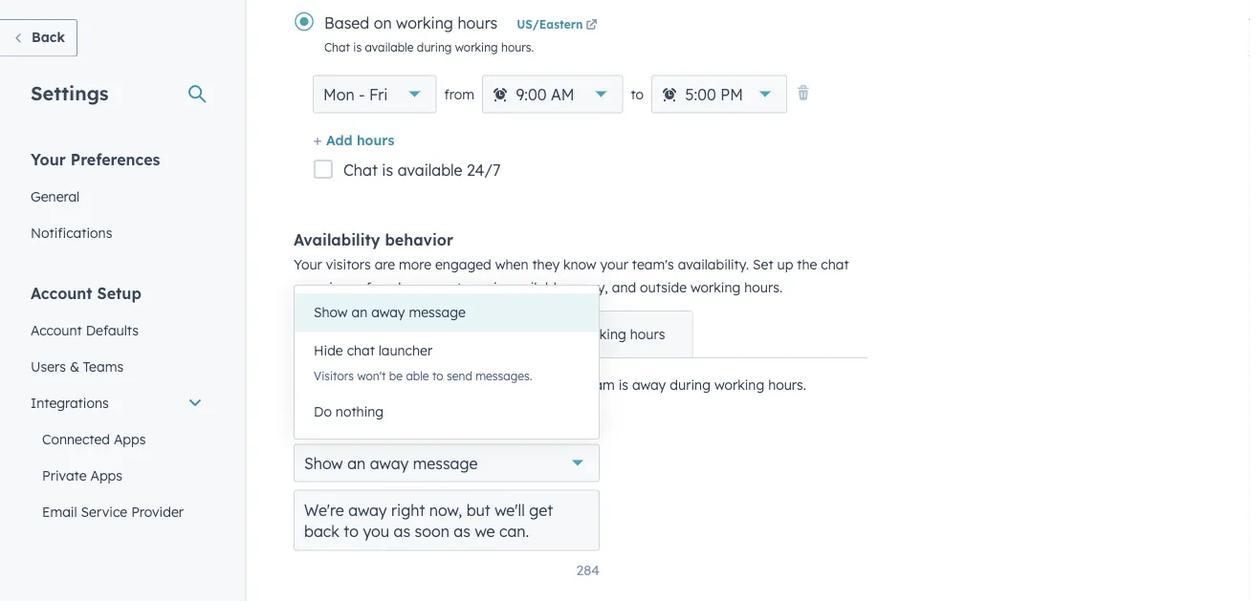 Task type: locate. For each thing, give the bounding box(es) containing it.
list box containing show an away message
[[295, 286, 599, 440]]

show down set away behavior
[[304, 454, 343, 473]]

1 vertical spatial your
[[425, 280, 453, 296]]

0 horizontal spatial to
[[432, 369, 443, 384]]

your preferences element
[[19, 149, 214, 251]]

tab list containing available
[[294, 311, 693, 359]]

show up available
[[314, 305, 348, 321]]

We're away right now, but we'll get back to you as soon as we can. text field
[[294, 491, 600, 552]]

2 vertical spatial when
[[513, 377, 546, 394]]

2 horizontal spatial hours
[[630, 327, 665, 343]]

your up and
[[600, 257, 628, 273]]

hours up chat is available during working hours.
[[458, 13, 498, 32]]

chat
[[324, 40, 350, 54], [343, 161, 378, 180]]

behavior down be
[[360, 420, 419, 437]]

chat right up
[[821, 257, 849, 273]]

apps
[[114, 431, 146, 448], [90, 467, 122, 484]]

1 horizontal spatial chat
[[387, 377, 415, 394]]

0 vertical spatial chat
[[821, 257, 849, 273]]

behavior
[[385, 231, 453, 250], [360, 420, 419, 437]]

9:00
[[516, 85, 547, 104]]

know
[[563, 257, 597, 273]]

show
[[314, 305, 348, 321], [304, 454, 343, 473]]

are
[[375, 257, 395, 273]]

0 horizontal spatial experience
[[294, 280, 362, 296]]

1 vertical spatial chat
[[343, 161, 378, 180]]

defaults
[[86, 322, 139, 339]]

1 vertical spatial for
[[491, 377, 509, 394]]

chat
[[821, 257, 849, 273], [347, 343, 375, 360], [387, 377, 415, 394]]

show inside show an away message button
[[314, 305, 348, 321]]

1 vertical spatial hours.
[[744, 280, 783, 296]]

won't
[[357, 369, 386, 384]]

2 horizontal spatial chat
[[821, 257, 849, 273]]

available down on at the left of page
[[365, 40, 414, 54]]

when down outside
[[513, 377, 546, 394]]

1 vertical spatial set
[[294, 420, 315, 437]]

to right the able
[[432, 369, 443, 384]]

0 vertical spatial team
[[457, 280, 490, 296]]

show an away message down set away behavior
[[304, 454, 478, 473]]

2 link opens in a new window image from the top
[[586, 20, 597, 31]]

outside working hours link
[[496, 312, 692, 358]]

tab list
[[294, 311, 693, 359]]

set
[[753, 257, 773, 273], [294, 420, 315, 437]]

is inside show an away message tab panel
[[619, 377, 628, 394]]

team down outside working hours link
[[582, 377, 615, 394]]

0 vertical spatial experience
[[294, 280, 362, 296]]

hours. inside show an away message tab panel
[[768, 377, 806, 394]]

your
[[600, 257, 628, 273], [425, 280, 453, 296], [550, 377, 578, 394]]

0 vertical spatial account
[[31, 284, 92, 303]]

fri
[[369, 85, 388, 104]]

1 vertical spatial chat
[[347, 343, 375, 360]]

hours down outside
[[630, 327, 665, 343]]

messages.
[[476, 369, 532, 384]]

0 horizontal spatial for
[[366, 280, 384, 296]]

for down are
[[366, 280, 384, 296]]

show an away message up launcher
[[314, 305, 466, 321]]

set down customize
[[294, 420, 315, 437]]

apps inside 'link'
[[114, 431, 146, 448]]

2 vertical spatial hours
[[630, 327, 665, 343]]

apps up service
[[90, 467, 122, 484]]

your up general on the top of the page
[[31, 150, 66, 169]]

show an away message inside popup button
[[304, 454, 478, 473]]

hours.
[[501, 40, 534, 54], [744, 280, 783, 296], [768, 377, 806, 394]]

when left they
[[495, 257, 528, 273]]

message down do nothing button
[[413, 454, 478, 473]]

apps down integrations button
[[114, 431, 146, 448]]

mon
[[323, 85, 355, 104]]

1 horizontal spatial experience
[[419, 377, 488, 394]]

private
[[42, 467, 87, 484]]

when inside show an away message tab panel
[[513, 377, 546, 394]]

setup
[[97, 284, 141, 303]]

1 vertical spatial behavior
[[360, 420, 419, 437]]

set left up
[[753, 257, 773, 273]]

working
[[396, 13, 453, 32], [455, 40, 498, 54], [691, 280, 741, 296], [576, 327, 626, 343], [714, 377, 764, 394]]

on
[[374, 13, 392, 32]]

available for during
[[365, 40, 414, 54]]

account up account defaults
[[31, 284, 92, 303]]

1 horizontal spatial set
[[753, 257, 773, 273]]

is inside availability behavior your visitors are more engaged when they know your team's availability. set up the chat experience for when your team is available, away, and outside working hours.
[[493, 280, 503, 296]]

0 horizontal spatial set
[[294, 420, 315, 437]]

the right up
[[797, 257, 817, 273]]

for
[[366, 280, 384, 296], [491, 377, 509, 394]]

your down outside
[[550, 377, 578, 394]]

during inside show an away message tab panel
[[670, 377, 711, 394]]

0 vertical spatial apps
[[114, 431, 146, 448]]

0 horizontal spatial chat
[[347, 343, 375, 360]]

to inside hide chat launcher visitors won't be able to send messages.
[[432, 369, 443, 384]]

0 vertical spatial an
[[352, 305, 368, 321]]

2 account from the top
[[31, 322, 82, 339]]

available left "24/7"
[[398, 161, 462, 180]]

based
[[324, 13, 369, 32]]

your inside show an away message tab panel
[[550, 377, 578, 394]]

available link
[[295, 312, 405, 358]]

message inside popup button
[[413, 454, 478, 473]]

1 vertical spatial apps
[[90, 467, 122, 484]]

experience down hide chat launcher button
[[419, 377, 488, 394]]

1 vertical spatial show
[[304, 454, 343, 473]]

0 horizontal spatial team
[[457, 280, 490, 296]]

1 vertical spatial during
[[670, 377, 711, 394]]

0 horizontal spatial your
[[31, 150, 66, 169]]

to
[[631, 86, 644, 103], [432, 369, 443, 384]]

1 vertical spatial the
[[363, 377, 383, 394]]

account for account setup
[[31, 284, 92, 303]]

an down set away behavior
[[347, 454, 366, 473]]

chat for chat is available during working hours.
[[324, 40, 350, 54]]

message inside button
[[409, 305, 466, 321]]

0 vertical spatial show an away message
[[314, 305, 466, 321]]

for inside availability behavior your visitors are more engaged when they know your team's availability. set up the chat experience for when your team is available, away, and outside working hours.
[[366, 280, 384, 296]]

general link
[[19, 178, 214, 215]]

us/eastern link
[[517, 17, 600, 34]]

1 vertical spatial your
[[294, 257, 322, 273]]

show inside show an away message popup button
[[304, 454, 343, 473]]

the inside show an away message tab panel
[[363, 377, 383, 394]]

is left the "available,"
[[493, 280, 503, 296]]

1 vertical spatial available
[[398, 161, 462, 180]]

0 vertical spatial hours
[[458, 13, 498, 32]]

set inside show an away message tab panel
[[294, 420, 315, 437]]

hours
[[458, 13, 498, 32], [357, 132, 394, 149], [630, 327, 665, 343]]

outside working hours
[[523, 327, 665, 343]]

show an away message
[[314, 305, 466, 321], [304, 454, 478, 473]]

0 vertical spatial behavior
[[385, 231, 453, 250]]

account setup element
[[19, 283, 214, 602]]

message
[[409, 305, 466, 321], [413, 454, 478, 473]]

1 account from the top
[[31, 284, 92, 303]]

when down more
[[388, 280, 421, 296]]

an
[[352, 305, 368, 321], [347, 454, 366, 473]]

during
[[417, 40, 452, 54], [670, 377, 711, 394]]

0 vertical spatial chat
[[324, 40, 350, 54]]

chat down based
[[324, 40, 350, 54]]

the
[[797, 257, 817, 273], [363, 377, 383, 394]]

1 vertical spatial hours
[[357, 132, 394, 149]]

0 vertical spatial hours.
[[501, 40, 534, 54]]

away inside button
[[371, 305, 405, 321]]

2 vertical spatial chat
[[387, 377, 415, 394]]

1 horizontal spatial team
[[582, 377, 615, 394]]

am
[[551, 85, 574, 104]]

-
[[359, 85, 365, 104]]

available
[[365, 40, 414, 54], [398, 161, 462, 180]]

away down set away behavior
[[370, 454, 409, 473]]

0 vertical spatial available
[[365, 40, 414, 54]]

1 vertical spatial account
[[31, 322, 82, 339]]

0 horizontal spatial hours
[[357, 132, 394, 149]]

2 horizontal spatial your
[[600, 257, 628, 273]]

chat right won't
[[387, 377, 415, 394]]

&
[[70, 358, 79, 375]]

mon - fri button
[[313, 75, 437, 114]]

0 horizontal spatial the
[[363, 377, 383, 394]]

hours inside tab list
[[630, 327, 665, 343]]

for right the send
[[491, 377, 509, 394]]

to left '5:00'
[[631, 86, 644, 103]]

the left be
[[363, 377, 383, 394]]

link opens in a new window image
[[586, 17, 597, 34], [586, 20, 597, 31]]

your down more
[[425, 280, 453, 296]]

connected apps
[[42, 431, 146, 448]]

your down the availability
[[294, 257, 322, 273]]

an up available
[[352, 305, 368, 321]]

1 vertical spatial an
[[347, 454, 366, 473]]

1 vertical spatial experience
[[419, 377, 488, 394]]

team
[[457, 280, 490, 296], [582, 377, 615, 394]]

message up away
[[409, 305, 466, 321]]

experience
[[294, 280, 362, 296], [419, 377, 488, 394]]

chat inside hide chat launcher visitors won't be able to send messages.
[[347, 343, 375, 360]]

account up the users
[[31, 322, 82, 339]]

list box
[[295, 286, 599, 440]]

availability
[[294, 231, 380, 250]]

1 vertical spatial message
[[413, 454, 478, 473]]

is down outside working hours at bottom
[[619, 377, 628, 394]]

away up launcher
[[371, 305, 405, 321]]

when
[[495, 257, 528, 273], [388, 280, 421, 296], [513, 377, 546, 394]]

5:00
[[685, 85, 716, 104]]

2 vertical spatial your
[[550, 377, 578, 394]]

2 vertical spatial hours.
[[768, 377, 806, 394]]

account inside "link"
[[31, 322, 82, 339]]

1 vertical spatial to
[[432, 369, 443, 384]]

1 horizontal spatial during
[[670, 377, 711, 394]]

experience down visitors
[[294, 280, 362, 296]]

an inside show an away message popup button
[[347, 454, 366, 473]]

1 vertical spatial show an away message
[[304, 454, 478, 473]]

0 vertical spatial to
[[631, 86, 644, 103]]

behavior up more
[[385, 231, 453, 250]]

away link
[[405, 312, 496, 358]]

0 vertical spatial for
[[366, 280, 384, 296]]

connected apps link
[[19, 421, 214, 458]]

0 vertical spatial message
[[409, 305, 466, 321]]

0 vertical spatial set
[[753, 257, 773, 273]]

team down engaged
[[457, 280, 490, 296]]

0 vertical spatial the
[[797, 257, 817, 273]]

customize the chat experience for when your team is away during working hours.
[[294, 377, 806, 394]]

chat down add hours button
[[343, 161, 378, 180]]

link opens in a new window image inside us/eastern link
[[586, 20, 597, 31]]

1 horizontal spatial to
[[631, 86, 644, 103]]

do
[[314, 404, 332, 421]]

1 vertical spatial team
[[582, 377, 615, 394]]

1 horizontal spatial the
[[797, 257, 817, 273]]

1 horizontal spatial your
[[550, 377, 578, 394]]

account setup
[[31, 284, 141, 303]]

hours right add
[[357, 132, 394, 149]]

based on working hours
[[324, 13, 498, 32]]

chat up won't
[[347, 343, 375, 360]]

0 vertical spatial show
[[314, 305, 348, 321]]

0 vertical spatial your
[[31, 150, 66, 169]]

1 horizontal spatial for
[[491, 377, 509, 394]]

1 horizontal spatial your
[[294, 257, 322, 273]]

0 horizontal spatial during
[[417, 40, 452, 54]]



Task type: vqa. For each thing, say whether or not it's contained in the screenshot.
date to the right
no



Task type: describe. For each thing, give the bounding box(es) containing it.
be
[[389, 369, 403, 384]]

available for 24/7
[[398, 161, 462, 180]]

behavior inside show an away message tab panel
[[360, 420, 419, 437]]

account defaults link
[[19, 312, 214, 349]]

integrations
[[31, 395, 109, 411]]

private apps
[[42, 467, 122, 484]]

away,
[[571, 280, 608, 296]]

1 vertical spatial when
[[388, 280, 421, 296]]

show an away message tab panel
[[294, 358, 868, 602]]

do nothing button
[[295, 394, 599, 432]]

service
[[81, 504, 127, 520]]

add
[[326, 132, 353, 149]]

24/7
[[467, 161, 501, 180]]

284
[[576, 562, 600, 579]]

hide chat launcher visitors won't be able to send messages.
[[314, 343, 532, 384]]

available,
[[507, 280, 567, 296]]

working inside show an away message tab panel
[[714, 377, 764, 394]]

users
[[31, 358, 66, 375]]

launcher
[[379, 343, 432, 360]]

availability.
[[678, 257, 749, 273]]

nothing
[[336, 404, 384, 421]]

outside
[[640, 280, 687, 296]]

customize
[[294, 377, 359, 394]]

send
[[447, 369, 472, 384]]

your inside availability behavior your visitors are more engaged when they know your team's availability. set up the chat experience for when your team is available, away, and outside working hours.
[[294, 257, 322, 273]]

0 vertical spatial during
[[417, 40, 452, 54]]

chat is available during working hours.
[[324, 40, 534, 54]]

back
[[32, 29, 65, 45]]

set away behavior
[[294, 420, 419, 437]]

users & teams link
[[19, 349, 214, 385]]

an inside show an away message button
[[352, 305, 368, 321]]

chat inside availability behavior your visitors are more engaged when they know your team's availability. set up the chat experience for when your team is available, away, and outside working hours.
[[821, 257, 849, 273]]

provider
[[131, 504, 184, 520]]

apps for connected apps
[[114, 431, 146, 448]]

outside
[[523, 327, 573, 343]]

hours inside button
[[357, 132, 394, 149]]

hide
[[314, 343, 343, 360]]

behavior inside availability behavior your visitors are more engaged when they know your team's availability. set up the chat experience for when your team is available, away, and outside working hours.
[[385, 231, 453, 250]]

email
[[42, 504, 77, 520]]

the inside availability behavior your visitors are more engaged when they know your team's availability. set up the chat experience for when your team is available, away, and outside working hours.
[[797, 257, 817, 273]]

up
[[777, 257, 793, 273]]

0 vertical spatial when
[[495, 257, 528, 273]]

settings
[[31, 81, 109, 105]]

chat for chat is available 24/7
[[343, 161, 378, 180]]

hours. inside availability behavior your visitors are more engaged when they know your team's availability. set up the chat experience for when your team is available, away, and outside working hours.
[[744, 280, 783, 296]]

us/eastern
[[517, 17, 583, 31]]

more
[[399, 257, 431, 273]]

team's
[[632, 257, 674, 273]]

0 vertical spatial your
[[600, 257, 628, 273]]

visitors
[[314, 369, 354, 384]]

they
[[532, 257, 560, 273]]

add hours
[[326, 132, 394, 149]]

do nothing
[[314, 404, 384, 421]]

pm
[[721, 85, 743, 104]]

9:00 am
[[516, 85, 574, 104]]

availability behavior your visitors are more engaged when they know your team's availability. set up the chat experience for when your team is available, away, and outside working hours.
[[294, 231, 849, 296]]

experience inside show an away message tab panel
[[419, 377, 488, 394]]

mon - fri
[[323, 85, 388, 104]]

preferences
[[71, 150, 160, 169]]

engaged
[[435, 257, 491, 273]]

general
[[31, 188, 80, 205]]

and
[[612, 280, 636, 296]]

5:00 pm
[[685, 85, 743, 104]]

away inside popup button
[[370, 454, 409, 473]]

show an away message inside button
[[314, 305, 466, 321]]

users & teams
[[31, 358, 123, 375]]

notifications link
[[19, 215, 214, 251]]

back link
[[0, 19, 77, 57]]

integrations button
[[19, 385, 214, 421]]

email service provider
[[42, 504, 184, 520]]

working inside tab list
[[576, 327, 626, 343]]

9:00 am button
[[482, 75, 623, 114]]

away down customize
[[319, 420, 355, 437]]

email service provider link
[[19, 494, 214, 530]]

show an away message button
[[295, 294, 599, 332]]

your preferences
[[31, 150, 160, 169]]

5:00 pm button
[[651, 75, 787, 114]]

show an away message button
[[294, 445, 600, 483]]

1 link opens in a new window image from the top
[[586, 17, 597, 34]]

0 horizontal spatial your
[[425, 280, 453, 296]]

available
[[321, 327, 378, 343]]

team inside show an away message tab panel
[[582, 377, 615, 394]]

apps for private apps
[[90, 467, 122, 484]]

notifications
[[31, 224, 112, 241]]

away
[[433, 327, 469, 343]]

experience inside availability behavior your visitors are more engaged when they know your team's availability. set up the chat experience for when your team is available, away, and outside working hours.
[[294, 280, 362, 296]]

is down based
[[353, 40, 362, 54]]

account defaults
[[31, 322, 139, 339]]

account for account defaults
[[31, 322, 82, 339]]

working inside availability behavior your visitors are more engaged when they know your team's availability. set up the chat experience for when your team is available, away, and outside working hours.
[[691, 280, 741, 296]]

chat inside show an away message tab panel
[[387, 377, 415, 394]]

able
[[406, 369, 429, 384]]

chat is available 24/7
[[343, 161, 501, 180]]

add hours button
[[313, 129, 394, 154]]

hide chat launcher button
[[295, 332, 599, 371]]

for inside show an away message tab panel
[[491, 377, 509, 394]]

visitors
[[326, 257, 371, 273]]

connected
[[42, 431, 110, 448]]

1 horizontal spatial hours
[[458, 13, 498, 32]]

private apps link
[[19, 458, 214, 494]]

set inside availability behavior your visitors are more engaged when they know your team's availability. set up the chat experience for when your team is available, away, and outside working hours.
[[753, 257, 773, 273]]

away down outside working hours at bottom
[[632, 377, 666, 394]]

from
[[444, 86, 474, 103]]

teams
[[83, 358, 123, 375]]

team inside availability behavior your visitors are more engaged when they know your team's availability. set up the chat experience for when your team is available, away, and outside working hours.
[[457, 280, 490, 296]]

is down add hours at the top of page
[[382, 161, 393, 180]]



